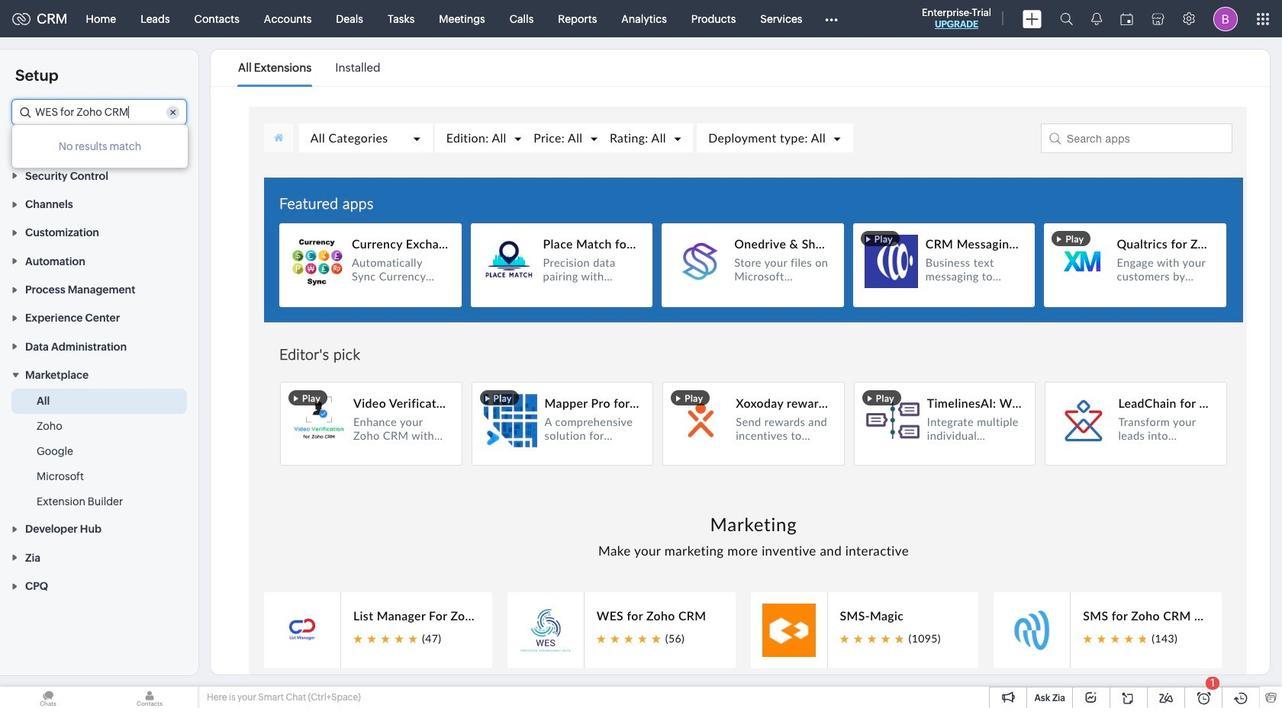 Task type: locate. For each thing, give the bounding box(es) containing it.
create menu element
[[1013, 0, 1051, 37]]

signals image
[[1091, 12, 1102, 25]]

search image
[[1060, 12, 1073, 25]]

region
[[0, 389, 198, 515]]

Other Modules field
[[815, 6, 847, 31]]

logo image
[[12, 13, 31, 25]]

None field
[[11, 99, 187, 125]]

list box
[[12, 129, 188, 137]]



Task type: describe. For each thing, give the bounding box(es) containing it.
search element
[[1051, 0, 1082, 37]]

signals element
[[1082, 0, 1111, 37]]

contacts image
[[101, 688, 198, 709]]

chats image
[[0, 688, 96, 709]]

create menu image
[[1023, 10, 1042, 28]]

calendar image
[[1120, 13, 1133, 25]]

profile element
[[1204, 0, 1247, 37]]

profile image
[[1213, 6, 1238, 31]]

Search text field
[[12, 100, 186, 124]]



Task type: vqa. For each thing, say whether or not it's contained in the screenshot.
"list"
no



